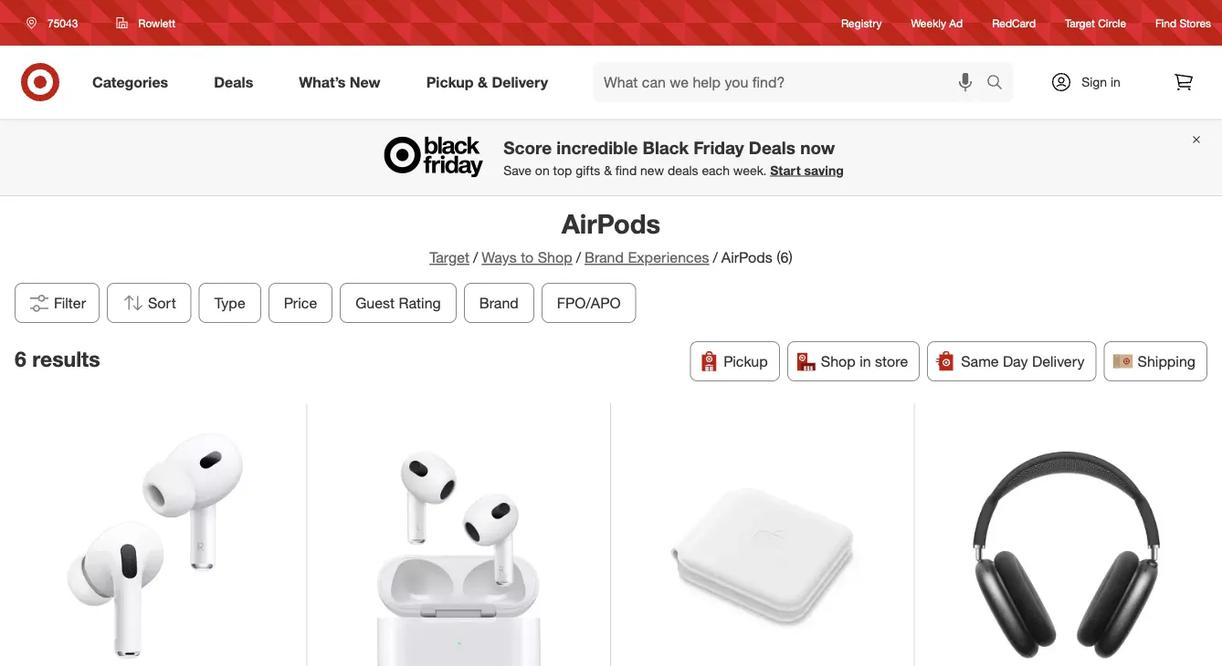 Task type: locate. For each thing, give the bounding box(es) containing it.
0 vertical spatial airpods
[[562, 207, 660, 240]]

1 horizontal spatial shop
[[821, 352, 856, 370]]

0 vertical spatial deals
[[214, 73, 253, 91]]

1 horizontal spatial airpods
[[721, 249, 773, 267]]

0 horizontal spatial airpods
[[562, 207, 660, 240]]

target circle
[[1065, 16, 1126, 30]]

airpods left (6)
[[721, 249, 773, 267]]

brand
[[585, 249, 624, 267], [479, 294, 519, 312]]

1 horizontal spatial brand
[[585, 249, 624, 267]]

0 horizontal spatial /
[[473, 249, 478, 267]]

75043 button
[[15, 6, 97, 39]]

delivery inside 'button'
[[1032, 352, 1085, 370]]

pickup inside button
[[724, 352, 768, 370]]

shop left store
[[821, 352, 856, 370]]

0 horizontal spatial shop
[[538, 249, 572, 267]]

0 vertical spatial shop
[[538, 249, 572, 267]]

1 vertical spatial pickup
[[724, 352, 768, 370]]

target inside airpods target / ways to shop / brand experiences / airpods (6)
[[430, 249, 470, 267]]

3 / from the left
[[713, 249, 718, 267]]

pickup & delivery
[[426, 73, 548, 91]]

filter button
[[15, 283, 100, 323]]

delivery up score
[[492, 73, 548, 91]]

0 vertical spatial brand
[[585, 249, 624, 267]]

0 vertical spatial &
[[478, 73, 488, 91]]

0 horizontal spatial &
[[478, 73, 488, 91]]

/ up "fpo/apo"
[[576, 249, 581, 267]]

shop
[[538, 249, 572, 267], [821, 352, 856, 370]]

1 horizontal spatial in
[[1111, 74, 1121, 90]]

1 vertical spatial target
[[430, 249, 470, 267]]

gifts
[[576, 162, 600, 178]]

pickup
[[426, 73, 474, 91], [724, 352, 768, 370]]

0 vertical spatial delivery
[[492, 73, 548, 91]]

&
[[478, 73, 488, 91], [604, 162, 612, 178]]

shipping button
[[1104, 341, 1208, 382]]

deals link
[[198, 62, 276, 102]]

ways to shop link
[[482, 249, 572, 267]]

weekly ad
[[911, 16, 963, 30]]

0 horizontal spatial pickup
[[426, 73, 474, 91]]

registry
[[841, 16, 882, 30]]

brand inside button
[[479, 294, 519, 312]]

brand down ways
[[479, 294, 519, 312]]

store
[[875, 352, 908, 370]]

delivery
[[492, 73, 548, 91], [1032, 352, 1085, 370]]

type
[[215, 294, 246, 312]]

black
[[643, 137, 689, 158]]

top
[[553, 162, 572, 178]]

find stores
[[1156, 16, 1211, 30]]

score
[[504, 137, 552, 158]]

0 vertical spatial pickup
[[426, 73, 474, 91]]

target
[[1065, 16, 1095, 30], [430, 249, 470, 267]]

(6)
[[777, 249, 793, 267]]

search
[[978, 75, 1022, 93]]

1 horizontal spatial deals
[[749, 137, 796, 158]]

weekly
[[911, 16, 946, 30]]

what's new
[[299, 73, 381, 91]]

0 horizontal spatial deals
[[214, 73, 253, 91]]

filter
[[54, 294, 86, 312]]

deals up start
[[749, 137, 796, 158]]

rowlett button
[[104, 6, 187, 39]]

delivery right 'day'
[[1032, 352, 1085, 370]]

fpo/apo button
[[542, 283, 636, 323]]

registry link
[[841, 15, 882, 31]]

shop in store button
[[787, 341, 920, 382]]

delivery for pickup & delivery
[[492, 73, 548, 91]]

1 vertical spatial airpods
[[721, 249, 773, 267]]

shop right to
[[538, 249, 572, 267]]

brand up "fpo/apo"
[[585, 249, 624, 267]]

1 vertical spatial shop
[[821, 352, 856, 370]]

pickup for pickup & delivery
[[426, 73, 474, 91]]

brand button
[[464, 283, 534, 323]]

redcard link
[[992, 15, 1036, 31]]

pickup & delivery link
[[411, 62, 571, 102]]

guest
[[356, 294, 395, 312]]

apple airpods max image
[[933, 421, 1201, 667], [933, 421, 1201, 667]]

1 horizontal spatial &
[[604, 162, 612, 178]]

in
[[1111, 74, 1121, 90], [860, 352, 871, 370]]

what's new link
[[283, 62, 403, 102]]

1 vertical spatial deals
[[749, 137, 796, 158]]

deals
[[214, 73, 253, 91], [749, 137, 796, 158]]

airpods
[[562, 207, 660, 240], [721, 249, 773, 267]]

0 horizontal spatial brand
[[479, 294, 519, 312]]

on
[[535, 162, 550, 178]]

in for sign
[[1111, 74, 1121, 90]]

same day delivery
[[961, 352, 1085, 370]]

/ left ways
[[473, 249, 478, 267]]

in right sign
[[1111, 74, 1121, 90]]

0 vertical spatial in
[[1111, 74, 1121, 90]]

apple magsafe duo charger image
[[629, 421, 896, 667], [629, 421, 896, 667]]

1 horizontal spatial delivery
[[1032, 352, 1085, 370]]

2 horizontal spatial /
[[713, 249, 718, 267]]

1 horizontal spatial /
[[576, 249, 581, 267]]

0 horizontal spatial target
[[430, 249, 470, 267]]

find
[[1156, 16, 1177, 30]]

guest rating
[[356, 294, 441, 312]]

score incredible black friday deals now save on top gifts & find new deals each week. start saving
[[504, 137, 844, 178]]

target left ways
[[430, 249, 470, 267]]

pickup button
[[690, 341, 780, 382]]

shop in store
[[821, 352, 908, 370]]

find stores link
[[1156, 15, 1211, 31]]

0 horizontal spatial in
[[860, 352, 871, 370]]

1 vertical spatial in
[[860, 352, 871, 370]]

/ right experiences
[[713, 249, 718, 267]]

ad
[[949, 16, 963, 30]]

experiences
[[628, 249, 709, 267]]

2 / from the left
[[576, 249, 581, 267]]

deals left what's
[[214, 73, 253, 91]]

in inside button
[[860, 352, 871, 370]]

1 vertical spatial &
[[604, 162, 612, 178]]

What can we help you find? suggestions appear below search field
[[593, 62, 991, 102]]

airpods up brand experiences link
[[562, 207, 660, 240]]

start
[[770, 162, 801, 178]]

1 horizontal spatial pickup
[[724, 352, 768, 370]]

0 horizontal spatial delivery
[[492, 73, 548, 91]]

1 vertical spatial brand
[[479, 294, 519, 312]]

price button
[[268, 283, 333, 323]]

categories link
[[77, 62, 191, 102]]

1 vertical spatial delivery
[[1032, 352, 1085, 370]]

week.
[[733, 162, 767, 178]]

1 horizontal spatial target
[[1065, 16, 1095, 30]]

deals inside score incredible black friday deals now save on top gifts & find new deals each week. start saving
[[749, 137, 796, 158]]

airpods (3rd generation) with lightning charging case image
[[325, 421, 592, 667], [325, 421, 592, 667]]

/
[[473, 249, 478, 267], [576, 249, 581, 267], [713, 249, 718, 267]]

shop inside button
[[821, 352, 856, 370]]

airpods pro (2nd generation) with magsafe case (usb‑c) image
[[21, 421, 289, 667], [21, 421, 289, 667]]

target left the circle
[[1065, 16, 1095, 30]]

in left store
[[860, 352, 871, 370]]



Task type: vqa. For each thing, say whether or not it's contained in the screenshot.
fpo/apo
yes



Task type: describe. For each thing, give the bounding box(es) containing it.
& inside score incredible black friday deals now save on top gifts & find new deals each week. start saving
[[604, 162, 612, 178]]

to
[[521, 249, 534, 267]]

shipping
[[1138, 352, 1196, 370]]

6 results
[[15, 347, 100, 372]]

75043
[[47, 16, 78, 30]]

in for shop
[[860, 352, 871, 370]]

sort button
[[107, 283, 192, 323]]

guest rating button
[[340, 283, 457, 323]]

same day delivery button
[[927, 341, 1097, 382]]

rating
[[399, 294, 441, 312]]

type button
[[199, 283, 261, 323]]

sign in link
[[1035, 62, 1149, 102]]

pickup for pickup
[[724, 352, 768, 370]]

each
[[702, 162, 730, 178]]

price
[[284, 294, 317, 312]]

sign in
[[1082, 74, 1121, 90]]

brand experiences link
[[585, 249, 709, 267]]

target circle link
[[1065, 15, 1126, 31]]

friday
[[694, 137, 744, 158]]

redcard
[[992, 16, 1036, 30]]

save
[[504, 162, 532, 178]]

weekly ad link
[[911, 15, 963, 31]]

1 / from the left
[[473, 249, 478, 267]]

find
[[616, 162, 637, 178]]

sign
[[1082, 74, 1107, 90]]

fpo/apo
[[557, 294, 621, 312]]

stores
[[1180, 16, 1211, 30]]

saving
[[804, 162, 844, 178]]

circle
[[1098, 16, 1126, 30]]

0 vertical spatial target
[[1065, 16, 1095, 30]]

delivery for same day delivery
[[1032, 352, 1085, 370]]

rowlett
[[138, 16, 175, 30]]

sort
[[148, 294, 176, 312]]

categories
[[92, 73, 168, 91]]

same
[[961, 352, 999, 370]]

deals
[[668, 162, 698, 178]]

what's
[[299, 73, 346, 91]]

day
[[1003, 352, 1028, 370]]

results
[[32, 347, 100, 372]]

6
[[15, 347, 26, 372]]

new
[[350, 73, 381, 91]]

now
[[800, 137, 835, 158]]

ways
[[482, 249, 517, 267]]

shop inside airpods target / ways to shop / brand experiences / airpods (6)
[[538, 249, 572, 267]]

incredible
[[557, 137, 638, 158]]

new
[[640, 162, 664, 178]]

brand inside airpods target / ways to shop / brand experiences / airpods (6)
[[585, 249, 624, 267]]

target link
[[430, 249, 470, 267]]

airpods target / ways to shop / brand experiences / airpods (6)
[[430, 207, 793, 267]]

search button
[[978, 62, 1022, 106]]



